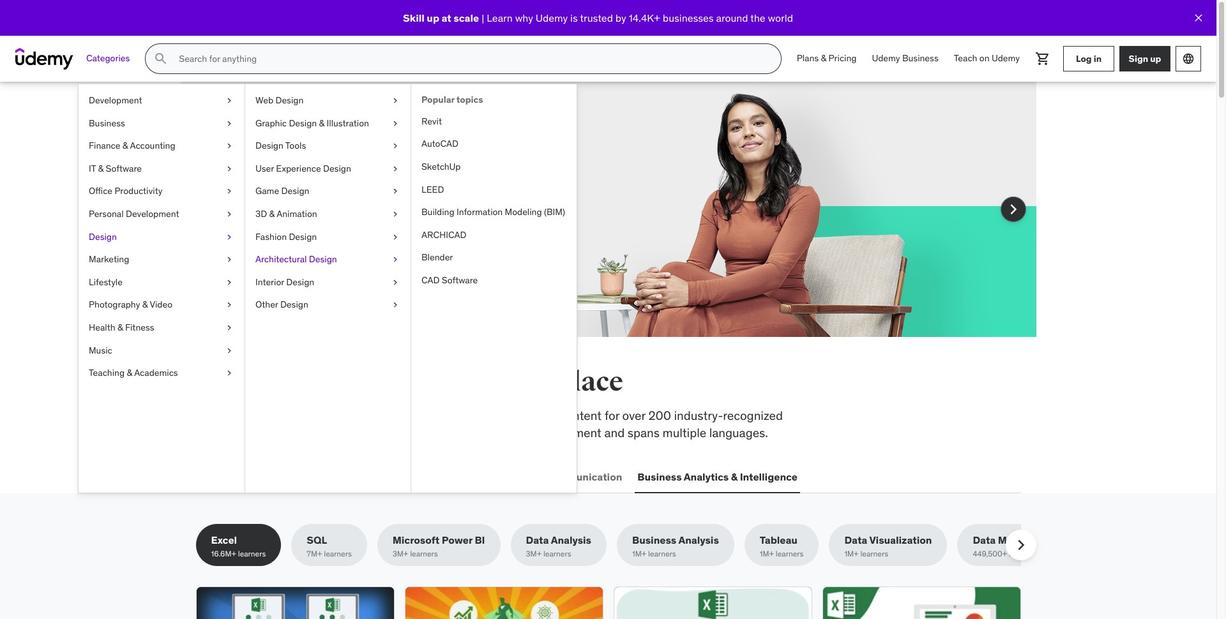 Task type: vqa. For each thing, say whether or not it's contained in the screenshot.


Task type: locate. For each thing, give the bounding box(es) containing it.
illustration
[[327, 117, 369, 129]]

1 learners from the left
[[238, 550, 266, 559]]

& for teaching & academics
[[127, 367, 132, 379]]

communication
[[545, 471, 622, 483]]

marketing link
[[79, 249, 245, 271]]

data inside data visualization 1m+ learners
[[845, 534, 868, 547]]

xsmall image inside "game design" 'link'
[[390, 185, 401, 198]]

design inside 'link'
[[289, 117, 317, 129]]

for up game design
[[274, 169, 288, 185]]

your
[[291, 169, 315, 185], [388, 169, 412, 185]]

design down personal
[[89, 231, 117, 242]]

xsmall image for 3d & animation
[[390, 208, 401, 221]]

data up 449,500+
[[973, 534, 996, 547]]

0 horizontal spatial for
[[274, 169, 288, 185]]

submit search image
[[154, 51, 169, 66]]

information
[[457, 206, 503, 218]]

xsmall image inside health & fitness link
[[224, 322, 234, 334]]

2 vertical spatial development
[[223, 471, 288, 483]]

& right plans
[[821, 53, 827, 64]]

web design
[[256, 95, 304, 106]]

2 data from the left
[[845, 534, 868, 547]]

next image for topic filters element
[[1011, 535, 1031, 556]]

xsmall image inside graphic design & illustration 'link'
[[390, 117, 401, 130]]

photography & video
[[89, 299, 172, 311]]

xsmall image left graphic
[[224, 117, 234, 130]]

you
[[432, 137, 469, 164], [358, 366, 404, 399]]

xsmall image inside teaching & academics link
[[224, 367, 234, 380]]

web down 'certifications,' at the bottom
[[198, 471, 220, 483]]

1 data from the left
[[526, 534, 549, 547]]

xsmall image for fashion design
[[390, 231, 401, 243]]

critical
[[247, 408, 284, 424]]

your up with
[[291, 169, 315, 185]]

0 horizontal spatial data
[[526, 534, 549, 547]]

xsmall image up 'gets' at the top of page
[[390, 117, 401, 130]]

analysis for data analysis
[[551, 534, 592, 547]]

0 vertical spatial you
[[432, 137, 469, 164]]

interior design link
[[245, 271, 411, 294]]

1 horizontal spatial analysis
[[679, 534, 719, 547]]

0 vertical spatial next image
[[1003, 199, 1024, 220]]

why
[[515, 11, 533, 24]]

& right "finance"
[[123, 140, 128, 152]]

categories button
[[79, 43, 138, 74]]

1 horizontal spatial software
[[442, 275, 478, 286]]

learners inside data visualization 1m+ learners
[[861, 550, 889, 559]]

for inside covering critical workplace skills to technical topics, including prep content for over 200 industry-recognized certifications, our catalog supports well-rounded professional development and spans multiple languages.
[[605, 408, 620, 424]]

data for data modeling
[[973, 534, 996, 547]]

software right cad
[[442, 275, 478, 286]]

1 vertical spatial you
[[358, 366, 404, 399]]

development inside web development button
[[223, 471, 288, 483]]

game
[[256, 185, 279, 197]]

3d & animation link
[[245, 203, 411, 226]]

business inside button
[[638, 471, 682, 483]]

building
[[422, 206, 455, 218]]

modeling up 449,500+
[[998, 534, 1044, 547]]

software inside it & software link
[[106, 163, 142, 174]]

that
[[339, 137, 382, 164]]

1 horizontal spatial up
[[1151, 53, 1162, 64]]

0 vertical spatial modeling
[[505, 206, 542, 218]]

sketchup link
[[411, 156, 577, 179]]

2 horizontal spatial 1m+
[[845, 550, 859, 559]]

3m+ inside data analysis 3m+ learners
[[526, 550, 542, 559]]

data inside data modeling 449,500+ learners
[[973, 534, 996, 547]]

photography
[[89, 299, 140, 311]]

skills up supports at the left of page
[[345, 408, 372, 424]]

skills
[[284, 366, 353, 399], [345, 408, 372, 424]]

xsmall image left cad
[[390, 276, 401, 289]]

revit
[[422, 115, 442, 127]]

0 horizontal spatial 1m+
[[632, 550, 647, 559]]

xsmall image for interior design
[[390, 276, 401, 289]]

1 3m+ from the left
[[393, 550, 408, 559]]

design for fashion
[[289, 231, 317, 242]]

udemy left is
[[536, 11, 568, 24]]

data analysis 3m+ learners
[[526, 534, 592, 559]]

finance & accounting link
[[79, 135, 245, 158]]

1 vertical spatial modeling
[[998, 534, 1044, 547]]

3m+ inside microsoft power bi 3m+ learners
[[393, 550, 408, 559]]

1m+ inside data visualization 1m+ learners
[[845, 550, 859, 559]]

4 learners from the left
[[544, 550, 571, 559]]

health & fitness
[[89, 322, 154, 333]]

0 horizontal spatial 3m+
[[393, 550, 408, 559]]

office productivity link
[[79, 180, 245, 203]]

design up tools
[[289, 117, 317, 129]]

fashion design link
[[245, 226, 411, 249]]

animation
[[277, 208, 317, 220]]

development for web
[[223, 471, 288, 483]]

sketchup
[[422, 161, 461, 172]]

xsmall image inside it & software link
[[224, 163, 234, 175]]

present
[[318, 169, 359, 185]]

0 vertical spatial development
[[89, 95, 142, 106]]

xsmall image inside 3d & animation link
[[390, 208, 401, 221]]

log in
[[1076, 53, 1102, 64]]

business for business analytics & intelligence
[[638, 471, 682, 483]]

xsmall image inside business link
[[224, 117, 234, 130]]

1 vertical spatial in
[[476, 366, 501, 399]]

development inside personal development link
[[126, 208, 179, 220]]

learners inside data analysis 3m+ learners
[[544, 550, 571, 559]]

web inside button
[[198, 471, 220, 483]]

xsmall image for other design
[[390, 299, 401, 312]]

6 learners from the left
[[776, 550, 804, 559]]

started
[[242, 186, 281, 202]]

5 learners from the left
[[648, 550, 676, 559]]

learners inside microsoft power bi 3m+ learners
[[410, 550, 438, 559]]

0 vertical spatial the
[[751, 11, 766, 24]]

next image inside topic filters element
[[1011, 535, 1031, 556]]

development down the office productivity link
[[126, 208, 179, 220]]

analysis inside data analysis 3m+ learners
[[551, 534, 592, 547]]

design for game
[[281, 185, 309, 197]]

for inside learning that gets you skills for your present (and your future). get started with us.
[[274, 169, 288, 185]]

building information modeling (bim) link
[[411, 201, 577, 224]]

get
[[457, 169, 476, 185]]

photography & video link
[[79, 294, 245, 317]]

xsmall image inside design tools link
[[390, 140, 401, 153]]

future).
[[415, 169, 454, 185]]

udemy business
[[872, 53, 939, 64]]

architectural
[[256, 254, 307, 265]]

3 1m+ from the left
[[845, 550, 859, 559]]

cad
[[422, 275, 440, 286]]

& right it
[[98, 163, 104, 174]]

1 horizontal spatial 3m+
[[526, 550, 542, 559]]

business inside the 'business analysis 1m+ learners'
[[632, 534, 677, 547]]

1 analysis from the left
[[551, 534, 592, 547]]

xsmall image inside user experience design link
[[390, 163, 401, 175]]

1 horizontal spatial web
[[256, 95, 273, 106]]

xsmall image for graphic design & illustration
[[390, 117, 401, 130]]

excel
[[211, 534, 237, 547]]

0 horizontal spatial in
[[476, 366, 501, 399]]

xsmall image inside 'interior design' link
[[390, 276, 401, 289]]

in right log
[[1094, 53, 1102, 64]]

0 horizontal spatial up
[[427, 11, 440, 24]]

3 learners from the left
[[410, 550, 438, 559]]

modeling left (bim)
[[505, 206, 542, 218]]

xsmall image for user experience design
[[390, 163, 401, 175]]

xsmall image inside web design link
[[390, 95, 401, 107]]

xsmall image for marketing
[[224, 254, 234, 266]]

web
[[256, 95, 273, 106], [198, 471, 220, 483]]

you inside learning that gets you skills for your present (and your future). get started with us.
[[432, 137, 469, 164]]

skill
[[403, 11, 425, 24]]

xsmall image inside lifestyle link
[[224, 276, 234, 289]]

xsmall image inside photography & video link
[[224, 299, 234, 312]]

1m+ inside the 'business analysis 1m+ learners'
[[632, 550, 647, 559]]

design for architectural
[[309, 254, 337, 265]]

0 horizontal spatial the
[[238, 366, 279, 399]]

architectural design link
[[245, 249, 411, 271]]

topic filters element
[[196, 525, 1059, 567]]

2 3m+ from the left
[[526, 550, 542, 559]]

design down architectural design in the top of the page
[[286, 276, 314, 288]]

software up office productivity
[[106, 163, 142, 174]]

xsmall image inside the design link
[[224, 231, 234, 243]]

software
[[106, 163, 142, 174], [442, 275, 478, 286]]

learn
[[487, 11, 513, 24]]

in
[[1094, 53, 1102, 64], [476, 366, 501, 399]]

learning that gets you skills for your present (and your future). get started with us.
[[242, 137, 476, 202]]

design inside 'link'
[[281, 185, 309, 197]]

design up graphic
[[276, 95, 304, 106]]

it & software link
[[79, 158, 245, 180]]

leed
[[422, 184, 444, 195]]

1 vertical spatial development
[[126, 208, 179, 220]]

xsmall image left web design
[[224, 95, 234, 107]]

data inside data analysis 3m+ learners
[[526, 534, 549, 547]]

leadership
[[396, 471, 450, 483]]

software inside cad software link
[[442, 275, 478, 286]]

analysis
[[551, 534, 592, 547], [679, 534, 719, 547]]

design down fashion design link
[[309, 254, 337, 265]]

xsmall image
[[224, 95, 234, 107], [390, 95, 401, 107], [224, 117, 234, 130], [390, 117, 401, 130], [390, 276, 401, 289]]

development down categories dropdown button
[[89, 95, 142, 106]]

0 horizontal spatial modeling
[[505, 206, 542, 218]]

xsmall image inside the office productivity link
[[224, 185, 234, 198]]

1 vertical spatial next image
[[1011, 535, 1031, 556]]

xsmall image inside personal development link
[[224, 208, 234, 221]]

development down 'certifications,' at the bottom
[[223, 471, 288, 483]]

the left "world"
[[751, 11, 766, 24]]

next image inside carousel element
[[1003, 199, 1024, 220]]

& right health
[[117, 322, 123, 333]]

1 horizontal spatial the
[[751, 11, 766, 24]]

web design link
[[245, 89, 411, 112]]

data left visualization
[[845, 534, 868, 547]]

0 vertical spatial up
[[427, 11, 440, 24]]

xsmall image inside marketing link
[[224, 254, 234, 266]]

industry-
[[674, 408, 723, 424]]

in up including
[[476, 366, 501, 399]]

design left us.
[[281, 185, 309, 197]]

categories
[[86, 53, 130, 64]]

& down web design link at left
[[319, 117, 325, 129]]

0 vertical spatial for
[[274, 169, 288, 185]]

0 vertical spatial in
[[1094, 53, 1102, 64]]

including
[[480, 408, 529, 424]]

1 1m+ from the left
[[632, 550, 647, 559]]

udemy right on
[[992, 53, 1020, 64]]

8 learners from the left
[[1009, 550, 1037, 559]]

up left "at"
[[427, 11, 440, 24]]

7 learners from the left
[[861, 550, 889, 559]]

(and
[[362, 169, 386, 185]]

up for skill
[[427, 11, 440, 24]]

1 vertical spatial skills
[[345, 408, 372, 424]]

& for plans & pricing
[[821, 53, 827, 64]]

1m+ for business analysis
[[632, 550, 647, 559]]

2 horizontal spatial data
[[973, 534, 996, 547]]

other
[[256, 299, 278, 311]]

data right bi at the bottom left
[[526, 534, 549, 547]]

0 horizontal spatial analysis
[[551, 534, 592, 547]]

1 horizontal spatial 1m+
[[760, 550, 774, 559]]

xsmall image inside music link
[[224, 345, 234, 357]]

design down the interior design
[[280, 299, 308, 311]]

& right 3d
[[269, 208, 275, 220]]

xsmall image inside other design link
[[390, 299, 401, 312]]

1 vertical spatial software
[[442, 275, 478, 286]]

you up get
[[432, 137, 469, 164]]

xsmall image for it & software
[[224, 163, 234, 175]]

analysis inside the 'business analysis 1m+ learners'
[[679, 534, 719, 547]]

web for web design
[[256, 95, 273, 106]]

architectural design
[[256, 254, 337, 265]]

xsmall image
[[224, 140, 234, 153], [390, 140, 401, 153], [224, 163, 234, 175], [390, 163, 401, 175], [224, 185, 234, 198], [390, 185, 401, 198], [224, 208, 234, 221], [390, 208, 401, 221], [224, 231, 234, 243], [390, 231, 401, 243], [224, 254, 234, 266], [390, 254, 401, 266], [224, 276, 234, 289], [224, 299, 234, 312], [390, 299, 401, 312], [224, 322, 234, 334], [224, 345, 234, 357], [224, 367, 234, 380]]

pricing
[[829, 53, 857, 64]]

0 horizontal spatial you
[[358, 366, 404, 399]]

carousel element
[[180, 82, 1036, 368]]

3 data from the left
[[973, 534, 996, 547]]

1 horizontal spatial you
[[432, 137, 469, 164]]

experience
[[276, 163, 321, 174]]

Search for anything text field
[[177, 48, 766, 70]]

skills up "workplace"
[[284, 366, 353, 399]]

& for photography & video
[[142, 299, 148, 311]]

xsmall image inside architectural design link
[[390, 254, 401, 266]]

xsmall image for game design
[[390, 185, 401, 198]]

web up graphic
[[256, 95, 273, 106]]

health & fitness link
[[79, 317, 245, 340]]

tableau 1m+ learners
[[760, 534, 804, 559]]

xsmall image inside finance & accounting link
[[224, 140, 234, 153]]

& left video
[[142, 299, 148, 311]]

xsmall image for design tools
[[390, 140, 401, 153]]

2 analysis from the left
[[679, 534, 719, 547]]

lifestyle
[[89, 276, 123, 288]]

accounting
[[130, 140, 175, 152]]

& right teaching
[[127, 367, 132, 379]]

1 horizontal spatial data
[[845, 534, 868, 547]]

xsmall image for finance & accounting
[[224, 140, 234, 153]]

1 horizontal spatial in
[[1094, 53, 1102, 64]]

personal development link
[[79, 203, 245, 226]]

xsmall image for teaching & academics
[[224, 367, 234, 380]]

1 horizontal spatial modeling
[[998, 534, 1044, 547]]

0 horizontal spatial software
[[106, 163, 142, 174]]

well-
[[387, 425, 413, 441]]

0 horizontal spatial web
[[198, 471, 220, 483]]

& right analytics
[[731, 471, 738, 483]]

udemy right the pricing
[[872, 53, 900, 64]]

0 horizontal spatial your
[[291, 169, 315, 185]]

1 vertical spatial for
[[605, 408, 620, 424]]

xsmall image for design
[[224, 231, 234, 243]]

prep
[[532, 408, 557, 424]]

1 horizontal spatial your
[[388, 169, 412, 185]]

next image for carousel element
[[1003, 199, 1024, 220]]

in inside 'link'
[[1094, 53, 1102, 64]]

design down "animation"
[[289, 231, 317, 242]]

shopping cart with 0 items image
[[1036, 51, 1051, 66]]

1 vertical spatial web
[[198, 471, 220, 483]]

0 vertical spatial software
[[106, 163, 142, 174]]

you for gets
[[432, 137, 469, 164]]

development
[[531, 425, 602, 441]]

&
[[821, 53, 827, 64], [319, 117, 325, 129], [123, 140, 128, 152], [98, 163, 104, 174], [269, 208, 275, 220], [142, 299, 148, 311], [117, 322, 123, 333], [127, 367, 132, 379], [731, 471, 738, 483]]

leadership button
[[394, 462, 453, 493]]

learners
[[238, 550, 266, 559], [324, 550, 352, 559], [410, 550, 438, 559], [544, 550, 571, 559], [648, 550, 676, 559], [776, 550, 804, 559], [861, 550, 889, 559], [1009, 550, 1037, 559]]

covering critical workplace skills to technical topics, including prep content for over 200 industry-recognized certifications, our catalog supports well-rounded professional development and spans multiple languages.
[[196, 408, 783, 441]]

our
[[272, 425, 290, 441]]

web development button
[[196, 462, 290, 493]]

& for 3d & animation
[[269, 208, 275, 220]]

1m+
[[632, 550, 647, 559], [760, 550, 774, 559], [845, 550, 859, 559]]

archicad
[[422, 229, 467, 241]]

xsmall image inside fashion design link
[[390, 231, 401, 243]]

topics,
[[441, 408, 477, 424]]

xsmall image for personal development
[[224, 208, 234, 221]]

your right (and
[[388, 169, 412, 185]]

cad software link
[[411, 270, 577, 292]]

xsmall image left popular
[[390, 95, 401, 107]]

plans & pricing link
[[789, 43, 865, 74]]

& for health & fitness
[[117, 322, 123, 333]]

business analytics & intelligence button
[[635, 462, 800, 493]]

2 learners from the left
[[324, 550, 352, 559]]

you up to
[[358, 366, 404, 399]]

the up critical
[[238, 366, 279, 399]]

1 horizontal spatial for
[[605, 408, 620, 424]]

business analytics & intelligence
[[638, 471, 798, 483]]

xsmall image inside development link
[[224, 95, 234, 107]]

for up and
[[605, 408, 620, 424]]

xsmall image for lifestyle
[[224, 276, 234, 289]]

1 vertical spatial up
[[1151, 53, 1162, 64]]

next image
[[1003, 199, 1024, 220], [1011, 535, 1031, 556]]

business for business analysis 1m+ learners
[[632, 534, 677, 547]]

up for sign
[[1151, 53, 1162, 64]]

2 1m+ from the left
[[760, 550, 774, 559]]

up right sign on the top right of page
[[1151, 53, 1162, 64]]

0 vertical spatial web
[[256, 95, 273, 106]]



Task type: describe. For each thing, give the bounding box(es) containing it.
log
[[1076, 53, 1092, 64]]

revit link
[[411, 110, 577, 133]]

you for skills
[[358, 366, 404, 399]]

learners inside the 'business analysis 1m+ learners'
[[648, 550, 676, 559]]

teaching & academics
[[89, 367, 178, 379]]

data modeling 449,500+ learners
[[973, 534, 1044, 559]]

1 vertical spatial the
[[238, 366, 279, 399]]

learners inside tableau 1m+ learners
[[776, 550, 804, 559]]

user
[[256, 163, 274, 174]]

lifestyle link
[[79, 271, 245, 294]]

game design link
[[245, 180, 411, 203]]

16.6m+
[[211, 550, 236, 559]]

2 horizontal spatial udemy
[[992, 53, 1020, 64]]

1 horizontal spatial udemy
[[872, 53, 900, 64]]

gets
[[386, 137, 428, 164]]

languages.
[[710, 425, 768, 441]]

blender link
[[411, 247, 577, 270]]

architectural design element
[[411, 84, 577, 493]]

blender
[[422, 252, 453, 263]]

& inside button
[[731, 471, 738, 483]]

skills
[[242, 169, 271, 185]]

close image
[[1193, 11, 1205, 24]]

fashion design
[[256, 231, 317, 242]]

data for data analysis
[[526, 534, 549, 547]]

communication button
[[542, 462, 625, 493]]

data visualization 1m+ learners
[[845, 534, 932, 559]]

449,500+
[[973, 550, 1007, 559]]

leed link
[[411, 179, 577, 201]]

analysis for business analysis
[[679, 534, 719, 547]]

scale
[[454, 11, 479, 24]]

all the skills you need in one place
[[196, 366, 623, 399]]

world
[[768, 11, 793, 24]]

teach on udemy
[[954, 53, 1020, 64]]

learners inside data modeling 449,500+ learners
[[1009, 550, 1037, 559]]

it & software
[[89, 163, 142, 174]]

0 vertical spatial skills
[[284, 366, 353, 399]]

plans & pricing
[[797, 53, 857, 64]]

is
[[570, 11, 578, 24]]

sign
[[1129, 53, 1149, 64]]

fitness
[[125, 322, 154, 333]]

xsmall image for office productivity
[[224, 185, 234, 198]]

xsmall image for web design
[[390, 95, 401, 107]]

xsmall image for business
[[224, 117, 234, 130]]

14.4k+
[[629, 11, 661, 24]]

xsmall image for development
[[224, 95, 234, 107]]

office productivity
[[89, 185, 163, 197]]

design for interior
[[286, 276, 314, 288]]

all
[[196, 366, 233, 399]]

teach on udemy link
[[947, 43, 1028, 74]]

workplace
[[287, 408, 342, 424]]

user experience design link
[[245, 158, 411, 180]]

1m+ for data visualization
[[845, 550, 859, 559]]

professional
[[462, 425, 528, 441]]

design link
[[79, 226, 245, 249]]

businesses
[[663, 11, 714, 24]]

udemy business link
[[865, 43, 947, 74]]

skills inside covering critical workplace skills to technical topics, including prep content for over 200 industry-recognized certifications, our catalog supports well-rounded professional development and spans multiple languages.
[[345, 408, 372, 424]]

3d & animation
[[256, 208, 317, 220]]

1 your from the left
[[291, 169, 315, 185]]

us.
[[309, 186, 325, 202]]

productivity
[[115, 185, 163, 197]]

design tools link
[[245, 135, 411, 158]]

academics
[[134, 367, 178, 379]]

& for finance & accounting
[[123, 140, 128, 152]]

development for personal
[[126, 208, 179, 220]]

web for web development
[[198, 471, 220, 483]]

design down design tools link
[[323, 163, 351, 174]]

learners inside "excel 16.6m+ learners"
[[238, 550, 266, 559]]

design for graphic
[[289, 117, 317, 129]]

office
[[89, 185, 112, 197]]

spans
[[628, 425, 660, 441]]

game design
[[256, 185, 309, 197]]

finance
[[89, 140, 120, 152]]

udemy image
[[15, 48, 73, 70]]

xsmall image for music
[[224, 345, 234, 357]]

1m+ inside tableau 1m+ learners
[[760, 550, 774, 559]]

0 horizontal spatial udemy
[[536, 11, 568, 24]]

catalog
[[293, 425, 333, 441]]

sql
[[307, 534, 327, 547]]

popular
[[422, 94, 455, 105]]

2 your from the left
[[388, 169, 412, 185]]

skill up at scale | learn why udemy is trusted by 14.4k+ businesses around the world
[[403, 11, 793, 24]]

business for business
[[89, 117, 125, 129]]

development inside development link
[[89, 95, 142, 106]]

graphic design & illustration
[[256, 117, 369, 129]]

3d
[[256, 208, 267, 220]]

xsmall image for health & fitness
[[224, 322, 234, 334]]

to
[[375, 408, 386, 424]]

design tools
[[256, 140, 306, 152]]

music
[[89, 345, 112, 356]]

visualization
[[870, 534, 932, 547]]

& for it & software
[[98, 163, 104, 174]]

graphic
[[256, 117, 287, 129]]

covering
[[196, 408, 244, 424]]

at
[[442, 11, 452, 24]]

over
[[623, 408, 646, 424]]

microsoft power bi 3m+ learners
[[393, 534, 485, 559]]

modeling inside architectural design element
[[505, 206, 542, 218]]

learners inside sql 7m+ learners
[[324, 550, 352, 559]]

xsmall image for photography & video
[[224, 299, 234, 312]]

7m+
[[307, 550, 322, 559]]

autocad link
[[411, 133, 577, 156]]

certifications,
[[196, 425, 269, 441]]

business link
[[79, 112, 245, 135]]

design for web
[[276, 95, 304, 106]]

xsmall image for architectural design
[[390, 254, 401, 266]]

development link
[[79, 89, 245, 112]]

marketing
[[89, 254, 129, 265]]

popular topics
[[422, 94, 483, 105]]

modeling inside data modeling 449,500+ learners
[[998, 534, 1044, 547]]

finance & accounting
[[89, 140, 175, 152]]

user experience design
[[256, 163, 351, 174]]

choose a language image
[[1182, 52, 1195, 65]]

microsoft
[[393, 534, 440, 547]]

data for data visualization
[[845, 534, 868, 547]]

design down graphic
[[256, 140, 284, 152]]

design for other
[[280, 299, 308, 311]]

personal development
[[89, 208, 179, 220]]

analytics
[[684, 471, 729, 483]]

bi
[[475, 534, 485, 547]]

sign up
[[1129, 53, 1162, 64]]

learning
[[242, 137, 335, 164]]

plans
[[797, 53, 819, 64]]



